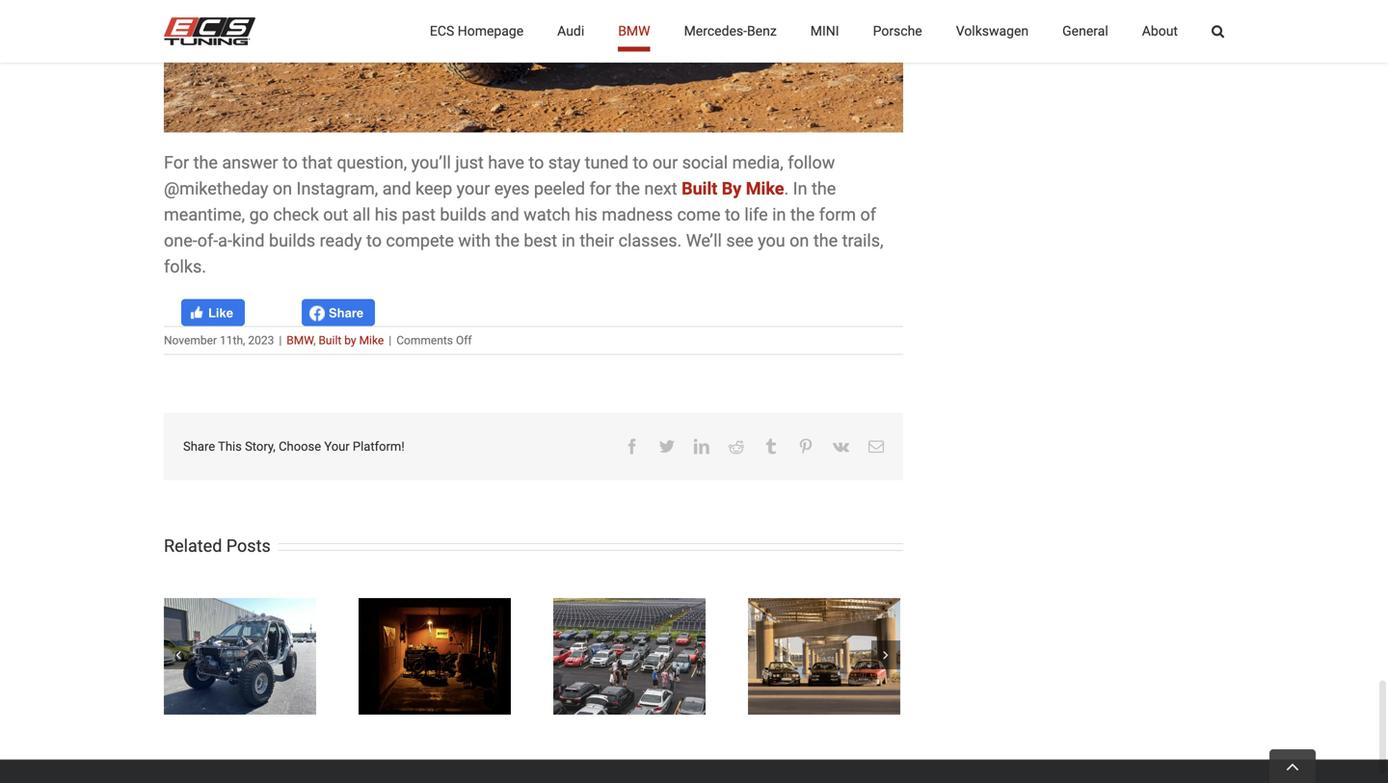 Task type: vqa. For each thing, say whether or not it's contained in the screenshot.
efficiency
no



Task type: locate. For each thing, give the bounding box(es) containing it.
11th,
[[220, 334, 245, 348]]

builds down your
[[440, 205, 486, 225]]

0 horizontal spatial built
[[319, 334, 342, 348]]

1 his from the left
[[375, 205, 398, 225]]

mike right by
[[359, 334, 384, 348]]

0 vertical spatial bmw
[[618, 23, 650, 39]]

to left that
[[282, 153, 298, 173]]

0 vertical spatial bmw link
[[618, 0, 650, 63]]

past
[[402, 205, 436, 225]]

1 horizontal spatial his
[[575, 205, 598, 225]]

on inside . in the meantime, go check out all his past builds and watch his madness come to life in the form of one-of-a-kind builds ready to compete with the best in their classes. we'll see you on the trails, folks.
[[790, 231, 809, 251]]

1 vertical spatial built
[[319, 334, 342, 348]]

1 horizontal spatial on
[[790, 231, 809, 251]]

his right all
[[375, 205, 398, 225]]

the right with
[[495, 231, 519, 251]]

1 vertical spatial builds
[[269, 231, 315, 251]]

of-
[[197, 231, 218, 251]]

|
[[279, 334, 282, 348], [389, 334, 392, 348]]

built by mike: ultrax5 progress and big news! image
[[164, 599, 316, 715]]

go
[[249, 205, 269, 225]]

in right life
[[772, 205, 786, 225]]

0 horizontal spatial bmw
[[287, 334, 313, 348]]

1 horizontal spatial in
[[772, 205, 786, 225]]

form
[[819, 205, 856, 225]]

see
[[726, 231, 754, 251]]

in right best
[[562, 231, 575, 251]]

0 horizontal spatial his
[[375, 205, 398, 225]]

0 horizontal spatial mike
[[359, 334, 384, 348]]

in
[[793, 179, 807, 199]]

on up check
[[273, 179, 292, 199]]

his up their
[[575, 205, 598, 225]]

1 horizontal spatial bmw link
[[618, 0, 650, 63]]

on inside for the answer to that question, you'll just have to stay tuned to our social media, follow @miketheday on instagram, and keep your eyes peeled for the next
[[273, 179, 292, 199]]

0 horizontal spatial builds
[[269, 231, 315, 251]]

0 horizontal spatial and
[[382, 179, 411, 199]]

the right for
[[616, 179, 640, 199]]

mike down the media,
[[746, 179, 784, 199]]

| left comments
[[389, 334, 392, 348]]

your
[[457, 179, 490, 199]]

bmw link
[[618, 0, 650, 63], [287, 334, 313, 348]]

and inside for the answer to that question, you'll just have to stay tuned to our social media, follow @miketheday on instagram, and keep your eyes peeled for the next
[[382, 179, 411, 199]]

to
[[282, 153, 298, 173], [529, 153, 544, 173], [633, 153, 648, 173], [725, 205, 740, 225], [366, 231, 382, 251]]

0 vertical spatial builds
[[440, 205, 486, 225]]

best
[[524, 231, 557, 251]]

bmw link right 2023
[[287, 334, 313, 348]]

stay
[[548, 153, 580, 173]]

built
[[682, 179, 718, 199], [319, 334, 342, 348]]

platform!
[[353, 440, 405, 454]]

0 vertical spatial and
[[382, 179, 411, 199]]

choose
[[279, 440, 321, 454]]

posts
[[226, 537, 271, 557]]

by
[[722, 179, 742, 199]]

1 vertical spatial and
[[491, 205, 519, 225]]

bmw link right 'audi' link
[[618, 0, 650, 63]]

built up come
[[682, 179, 718, 199]]

1 horizontal spatial and
[[491, 205, 519, 225]]

that
[[302, 153, 332, 173]]

1 horizontal spatial built
[[682, 179, 718, 199]]

builds
[[440, 205, 486, 225], [269, 231, 315, 251]]

and down eyes at the top left of page
[[491, 205, 519, 225]]

benz
[[747, 23, 777, 39]]

1 vertical spatial in
[[562, 231, 575, 251]]

the
[[193, 153, 218, 173], [616, 179, 640, 199], [812, 179, 836, 199], [790, 205, 815, 225], [495, 231, 519, 251], [813, 231, 838, 251]]

porsche
[[873, 23, 922, 39]]

mercedes-benz link
[[684, 0, 777, 63]]

0 horizontal spatial |
[[279, 334, 282, 348]]

for
[[164, 153, 189, 173]]

keep
[[416, 179, 452, 199]]

ecs
[[430, 23, 454, 39]]

kind
[[232, 231, 265, 251]]

share
[[183, 440, 215, 454]]

0 horizontal spatial on
[[273, 179, 292, 199]]

mike
[[746, 179, 784, 199], [359, 334, 384, 348]]

1 horizontal spatial |
[[389, 334, 392, 348]]

bmw right audi
[[618, 23, 650, 39]]

0 vertical spatial mike
[[746, 179, 784, 199]]

1 vertical spatial bmw link
[[287, 334, 313, 348]]

bmw link for mini "link" in the right of the page
[[618, 0, 650, 63]]

built right ,
[[319, 334, 342, 348]]

reviving your passion: what to do when you're losing interest image
[[359, 599, 511, 715]]

| right 2023
[[279, 334, 282, 348]]

to left our at left top
[[633, 153, 648, 173]]

0 horizontal spatial in
[[562, 231, 575, 251]]

peeled
[[534, 179, 585, 199]]

1 vertical spatial bmw
[[287, 334, 313, 348]]

1 vertical spatial on
[[790, 231, 809, 251]]

and inside . in the meantime, go check out all his past builds and watch his madness come to life in the form of one-of-a-kind builds ready to compete with the best in their classes. we'll see you on the trails, folks.
[[491, 205, 519, 225]]

his
[[375, 205, 398, 225], [575, 205, 598, 225]]

ready
[[320, 231, 362, 251]]

bmw
[[618, 23, 650, 39], [287, 334, 313, 348]]

on right you
[[790, 231, 809, 251]]

bmw right 2023
[[287, 334, 313, 348]]

0 vertical spatial built
[[682, 179, 718, 199]]

mini
[[811, 23, 839, 39]]

trails,
[[842, 231, 884, 251]]

ecs homepage link
[[430, 0, 524, 63]]

madness
[[602, 205, 673, 225]]

porsche link
[[873, 0, 922, 63]]

and
[[382, 179, 411, 199], [491, 205, 519, 225]]

in
[[772, 205, 786, 225], [562, 231, 575, 251]]

classes.
[[618, 231, 682, 251]]

0 horizontal spatial bmw link
[[287, 334, 313, 348]]

homepage
[[458, 23, 524, 39]]

audi
[[557, 23, 584, 39]]

our
[[653, 153, 678, 173]]

2 | from the left
[[389, 334, 392, 348]]

ecs tuning logo image
[[164, 17, 255, 45]]

0 vertical spatial on
[[273, 179, 292, 199]]

1 horizontal spatial builds
[[440, 205, 486, 225]]

five years of ecs articles image
[[748, 599, 900, 715]]

and up past
[[382, 179, 411, 199]]

the down 'form' on the right top
[[813, 231, 838, 251]]

builds down check
[[269, 231, 315, 251]]

tuned
[[585, 153, 629, 173]]

@miketheday
[[164, 179, 268, 199]]

by
[[344, 334, 356, 348]]

question,
[[337, 153, 407, 173]]

meantime,
[[164, 205, 245, 225]]

audi link
[[557, 0, 584, 63]]



Task type: describe. For each thing, give the bounding box(es) containing it.
built by mike link
[[682, 179, 784, 199]]

mercedes-
[[684, 23, 747, 39]]

to left life
[[725, 205, 740, 225]]

mercedes-benz
[[684, 23, 777, 39]]

built by mike
[[682, 179, 784, 199]]

related
[[164, 537, 222, 557]]

this
[[218, 440, 242, 454]]

volkswagen link
[[956, 0, 1029, 63]]

eyes
[[494, 179, 530, 199]]

social
[[682, 153, 728, 173]]

bmw link for built by mike link
[[287, 334, 313, 348]]

with
[[458, 231, 491, 251]]

the right in
[[812, 179, 836, 199]]

.
[[784, 179, 789, 199]]

1 | from the left
[[279, 334, 282, 348]]

comments
[[396, 334, 453, 348]]

built by mike link
[[319, 334, 384, 348]]

to left stay at top
[[529, 153, 544, 173]]

2023
[[248, 334, 274, 348]]

for
[[590, 179, 611, 199]]

your
[[324, 440, 350, 454]]

general link
[[1063, 0, 1108, 63]]

a-
[[218, 231, 232, 251]]

ecs homepage
[[430, 23, 524, 39]]

share this story, choose your platform!
[[183, 440, 405, 454]]

have
[[488, 153, 524, 173]]

check
[[273, 205, 319, 225]]

mini link
[[811, 0, 839, 63]]

we'll
[[686, 231, 722, 251]]

for the answer to that question, you'll just have to stay tuned to our social media, follow @miketheday on instagram, and keep your eyes peeled for the next
[[164, 153, 835, 199]]

0 vertical spatial in
[[772, 205, 786, 225]]

. in the meantime, go check out all his past builds and watch his madness come to life in the form of one-of-a-kind builds ready to compete with the best in their classes. we'll see you on the trails, folks.
[[164, 179, 884, 277]]

of
[[860, 205, 876, 225]]

next
[[644, 179, 677, 199]]

media,
[[732, 153, 784, 173]]

volkswagen
[[956, 23, 1029, 39]]

one-
[[164, 231, 197, 251]]

instagram,
[[296, 179, 378, 199]]

compete
[[386, 231, 454, 251]]

story,
[[245, 440, 276, 454]]

,
[[313, 334, 316, 348]]

all
[[353, 205, 371, 225]]

come
[[677, 205, 721, 225]]

the up @miketheday
[[193, 153, 218, 173]]

2 his from the left
[[575, 205, 598, 225]]

1 horizontal spatial bmw
[[618, 23, 650, 39]]

out
[[323, 205, 348, 225]]

about link
[[1142, 0, 1178, 63]]

life
[[745, 205, 768, 225]]

general
[[1063, 23, 1108, 39]]

related posts
[[164, 537, 271, 557]]

1 horizontal spatial mike
[[746, 179, 784, 199]]

what's left of the summer image
[[553, 599, 706, 715]]

off
[[456, 334, 472, 348]]

november
[[164, 334, 217, 348]]

watch
[[524, 205, 571, 225]]

folks.
[[164, 257, 206, 277]]

to down all
[[366, 231, 382, 251]]

1 vertical spatial mike
[[359, 334, 384, 348]]

november 11th, 2023 | bmw , built by mike | comments off
[[164, 334, 472, 348]]

you
[[758, 231, 785, 251]]

you'll
[[411, 153, 451, 173]]

their
[[580, 231, 614, 251]]

the down in
[[790, 205, 815, 225]]

just
[[455, 153, 484, 173]]

about
[[1142, 23, 1178, 39]]

answer
[[222, 153, 278, 173]]

follow
[[788, 153, 835, 173]]



